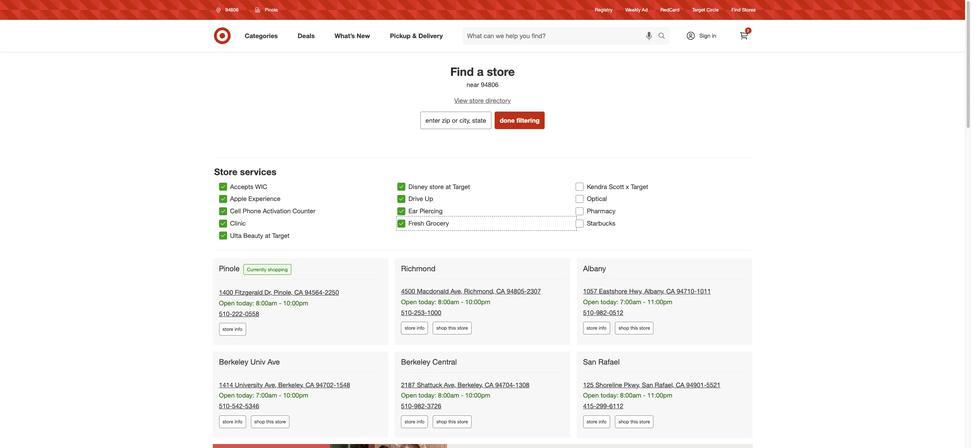 Task type: describe. For each thing, give the bounding box(es) containing it.
1308
[[516, 381, 530, 389]]

x
[[626, 183, 630, 191]]

shop for berkeley central
[[437, 419, 447, 425]]

- for berkeley univ ave
[[279, 392, 282, 399]]

store info link for san rafael
[[584, 416, 611, 428]]

zip
[[442, 116, 451, 124]]

94806 button
[[211, 3, 247, 17]]

0558
[[245, 310, 259, 318]]

store down 125 shoreline pkwy, san rafael, ca 94901-5521 open today: 8:00am - 11:00pm 415-299-6112
[[640, 419, 651, 425]]

94564-
[[305, 288, 325, 296]]

berkeley central
[[401, 357, 457, 367]]

982- for berkeley central
[[414, 402, 428, 410]]

accepts
[[230, 183, 254, 191]]

4500
[[401, 287, 415, 295]]

scott
[[609, 183, 625, 191]]

shop this store button for berkeley central
[[433, 416, 472, 428]]

store down 542-
[[223, 419, 233, 425]]

weekly ad
[[626, 7, 648, 13]]

1414 university ave, berkeley, ca 94702-1548 open today: 7:00am - 10:00pm 510-542-5346
[[219, 381, 350, 410]]

ad
[[642, 7, 648, 13]]

phone
[[243, 207, 261, 215]]

Pharmacy checkbox
[[576, 207, 584, 215]]

shattuck
[[417, 381, 443, 389]]

125 shoreline pkwy, san rafael, ca 94901-5521 link
[[584, 381, 721, 389]]

94901-
[[687, 381, 707, 389]]

view store directory
[[455, 97, 511, 104]]

store inside group
[[430, 183, 444, 191]]

pickup & delivery
[[390, 32, 443, 40]]

info for albany
[[599, 325, 607, 331]]

berkeley for berkeley univ ave
[[219, 357, 248, 367]]

shop this store button for albany
[[615, 322, 654, 335]]

1414 university ave, berkeley, ca 94702-1548 link
[[219, 381, 350, 389]]

store down the 1057 eastshore hwy, albany, ca 94710-1011 open today: 7:00am - 11:00pm 510-982-0512
[[640, 325, 651, 331]]

rafael,
[[655, 381, 675, 389]]

this for richmond
[[449, 325, 456, 331]]

this for san rafael
[[631, 419, 639, 425]]

Disney store at Target checkbox
[[398, 183, 406, 191]]

542-
[[232, 402, 245, 410]]

What can we help you find? suggestions appear below search field
[[463, 27, 661, 44]]

deals link
[[291, 27, 325, 44]]

94806 inside find a store near 94806
[[481, 81, 499, 89]]

7:00am for berkeley univ ave
[[256, 392, 277, 399]]

a
[[477, 64, 484, 79]]

state
[[473, 116, 487, 124]]

or
[[452, 116, 458, 124]]

open inside 125 shoreline pkwy, san rafael, ca 94901-5521 open today: 8:00am - 11:00pm 415-299-6112
[[584, 392, 599, 399]]

filtering
[[517, 116, 540, 124]]

today: for berkeley central
[[419, 392, 437, 399]]

delivery
[[419, 32, 443, 40]]

experience
[[249, 195, 281, 203]]

target for disney store at target
[[453, 183, 470, 191]]

1400
[[219, 288, 233, 296]]

store info for berkeley univ ave
[[223, 419, 243, 425]]

albany,
[[645, 287, 665, 295]]

store info for san rafael
[[587, 419, 607, 425]]

store info link for berkeley univ ave
[[219, 416, 246, 428]]

ulta beauty at target
[[230, 232, 290, 240]]

store inside find a store near 94806
[[487, 64, 515, 79]]

ca for pinole
[[295, 288, 303, 296]]

510-253-1000 link
[[401, 309, 442, 317]]

222-
[[232, 310, 245, 318]]

this for berkeley univ ave
[[266, 419, 274, 425]]

ave, for berkeley central
[[444, 381, 456, 389]]

2187
[[401, 381, 415, 389]]

registry
[[595, 7, 613, 13]]

store info link for albany
[[584, 322, 611, 335]]

today: for albany
[[601, 298, 619, 306]]

shop this store button for berkeley univ ave
[[251, 416, 290, 428]]

10:00pm for richmond
[[466, 298, 491, 306]]

ca inside 125 shoreline pkwy, san rafael, ca 94901-5521 open today: 8:00am - 11:00pm 415-299-6112
[[676, 381, 685, 389]]

find a store near 94806
[[451, 64, 515, 89]]

berkeley for berkeley central
[[401, 357, 431, 367]]

shop this store for albany
[[619, 325, 651, 331]]

san rafael
[[584, 357, 620, 367]]

Ear Piercing checkbox
[[398, 207, 406, 215]]

in
[[713, 32, 717, 39]]

5521
[[707, 381, 721, 389]]

2
[[748, 28, 750, 33]]

weekly ad link
[[626, 7, 648, 13]]

- for berkeley central
[[461, 392, 464, 399]]

ulta
[[230, 232, 242, 240]]

1400 fitzgerald dr, pinole, ca 94564-2250 open today: 8:00am - 10:00pm 510-222-0558
[[219, 288, 339, 318]]

pickup
[[390, 32, 411, 40]]

berkeley, for berkeley univ ave
[[278, 381, 304, 389]]

510- for berkeley central
[[401, 402, 414, 410]]

store info for richmond
[[405, 325, 425, 331]]

store info link for pinole
[[219, 323, 246, 336]]

what's
[[335, 32, 355, 40]]

ca for berkeley univ ave
[[306, 381, 314, 389]]

store down 1414 university ave, berkeley, ca 94702-1548 open today: 7:00am - 10:00pm 510-542-5346
[[275, 419, 286, 425]]

94704-
[[496, 381, 516, 389]]

stores
[[743, 7, 756, 13]]

piercing
[[420, 207, 443, 215]]

8:00am for berkeley central
[[438, 392, 460, 399]]

510- for pinole
[[219, 310, 232, 318]]

macdonald
[[417, 287, 449, 295]]

shop for san rafael
[[619, 419, 630, 425]]

ear
[[409, 207, 418, 215]]

1057 eastshore hwy, albany, ca 94710-1011 open today: 7:00am - 11:00pm 510-982-0512
[[584, 287, 711, 317]]

store down 510-982-0512 link
[[587, 325, 598, 331]]

richmond link
[[401, 264, 437, 273]]

10:00pm for pinole
[[283, 299, 308, 307]]

415-299-6112 link
[[584, 402, 624, 410]]

store info for berkeley central
[[405, 419, 425, 425]]

categories
[[245, 32, 278, 40]]

accepts wic
[[230, 183, 267, 191]]

beauty
[[243, 232, 263, 240]]

Cell Phone Activation Counter checkbox
[[219, 207, 227, 215]]

2 link
[[736, 27, 753, 44]]

search
[[655, 32, 674, 40]]

10:00pm for berkeley univ ave
[[283, 392, 308, 399]]

8:00am for pinole
[[256, 299, 277, 307]]

pinole button
[[250, 3, 283, 17]]

415-
[[584, 402, 597, 410]]

2187 shattuck ave, berkeley, ca 94704-1308 link
[[401, 381, 530, 389]]

redcard link
[[661, 7, 680, 13]]

shop this store for richmond
[[437, 325, 468, 331]]

university
[[235, 381, 263, 389]]

eastshore
[[599, 287, 628, 295]]

target for ulta beauty at target
[[272, 232, 290, 240]]

ave, for berkeley univ ave
[[265, 381, 277, 389]]

done filtering
[[500, 116, 540, 124]]

Kendra Scott x Target checkbox
[[576, 183, 584, 191]]

univ
[[251, 357, 266, 367]]

cell
[[230, 207, 241, 215]]

shop this store for berkeley univ ave
[[255, 419, 286, 425]]

albany link
[[584, 264, 608, 273]]

store down 510-982-3726 link
[[405, 419, 416, 425]]

cell phone activation counter
[[230, 207, 316, 215]]

find stores
[[732, 7, 756, 13]]

&
[[413, 32, 417, 40]]

done filtering button
[[495, 112, 545, 129]]

open for richmond
[[401, 298, 417, 306]]

- for albany
[[644, 298, 646, 306]]

albany
[[584, 264, 607, 273]]

8:00am for richmond
[[438, 298, 460, 306]]

dr,
[[265, 288, 272, 296]]

510- for berkeley univ ave
[[219, 402, 232, 410]]

Starbucks checkbox
[[576, 220, 584, 227]]

0 horizontal spatial pinole
[[219, 264, 240, 273]]

find for stores
[[732, 7, 741, 13]]

pickup & delivery link
[[383, 27, 453, 44]]

this for berkeley central
[[449, 419, 456, 425]]



Task type: locate. For each thing, give the bounding box(es) containing it.
ca left "94704-"
[[485, 381, 494, 389]]

open inside 1414 university ave, berkeley, ca 94702-1548 open today: 7:00am - 10:00pm 510-542-5346
[[219, 392, 235, 399]]

shop down the 3726
[[437, 419, 447, 425]]

info for san rafael
[[599, 419, 607, 425]]

today: inside 125 shoreline pkwy, san rafael, ca 94901-5521 open today: 8:00am - 11:00pm 415-299-6112
[[601, 392, 619, 399]]

- for pinole
[[279, 299, 282, 307]]

1000
[[428, 309, 442, 317]]

store info link down 222-
[[219, 323, 246, 336]]

up
[[425, 195, 434, 203]]

new
[[357, 32, 370, 40]]

open for berkeley central
[[401, 392, 417, 399]]

shop this store down the 3726
[[437, 419, 468, 425]]

ca left 94702-
[[306, 381, 314, 389]]

berkeley, left "94704-"
[[458, 381, 483, 389]]

ca inside the 1057 eastshore hwy, albany, ca 94710-1011 open today: 7:00am - 11:00pm 510-982-0512
[[667, 287, 675, 295]]

ca inside 1400 fitzgerald dr, pinole, ca 94564-2250 open today: 8:00am - 10:00pm 510-222-0558
[[295, 288, 303, 296]]

shop this store down 0512
[[619, 325, 651, 331]]

10:00pm
[[466, 298, 491, 306], [283, 299, 308, 307], [283, 392, 308, 399], [466, 392, 491, 399]]

shop this store button down the 3726
[[433, 416, 472, 428]]

open down 1414
[[219, 392, 235, 399]]

ca for albany
[[667, 287, 675, 295]]

510- down 1400
[[219, 310, 232, 318]]

store right the view
[[470, 97, 484, 104]]

- down the 125 shoreline pkwy, san rafael, ca 94901-5521 link
[[644, 392, 646, 399]]

shop this store for san rafael
[[619, 419, 651, 425]]

store info down 253- on the bottom
[[405, 325, 425, 331]]

today: down university on the left bottom of page
[[237, 392, 254, 399]]

ca inside '4500 macdonald ave, richmond, ca 94805-2307 open today: 8:00am - 10:00pm 510-253-1000'
[[497, 287, 505, 295]]

berkeley central link
[[401, 357, 459, 367]]

berkeley
[[219, 357, 248, 367], [401, 357, 431, 367]]

ca for berkeley central
[[485, 381, 494, 389]]

10:00pm inside 1400 fitzgerald dr, pinole, ca 94564-2250 open today: 8:00am - 10:00pm 510-222-0558
[[283, 299, 308, 307]]

drive
[[409, 195, 423, 203]]

berkeley up the 2187
[[401, 357, 431, 367]]

currently shopping
[[247, 267, 288, 272]]

- inside '4500 macdonald ave, richmond, ca 94805-2307 open today: 8:00am - 10:00pm 510-253-1000'
[[461, 298, 464, 306]]

7:00am up the 5346
[[256, 392, 277, 399]]

open inside 1400 fitzgerald dr, pinole, ca 94564-2250 open today: 8:00am - 10:00pm 510-222-0558
[[219, 299, 235, 307]]

open for pinole
[[219, 299, 235, 307]]

510- for albany
[[584, 309, 597, 317]]

today: inside 1400 fitzgerald dr, pinole, ca 94564-2250 open today: 8:00am - 10:00pm 510-222-0558
[[237, 299, 254, 307]]

11:00pm down "albany,"
[[648, 298, 673, 306]]

store info link down 542-
[[219, 416, 246, 428]]

Clinic checkbox
[[219, 220, 227, 227]]

info down 510-982-3726 link
[[417, 419, 425, 425]]

8:00am inside 1400 fitzgerald dr, pinole, ca 94564-2250 open today: 8:00am - 10:00pm 510-222-0558
[[256, 299, 277, 307]]

shop this store button down 1000
[[433, 322, 472, 335]]

shop this store down 6112 on the bottom right of page
[[619, 419, 651, 425]]

hwy,
[[630, 287, 643, 295]]

pinole up 1400
[[219, 264, 240, 273]]

ave,
[[451, 287, 463, 295], [265, 381, 277, 389], [444, 381, 456, 389]]

berkeley, inside 1414 university ave, berkeley, ca 94702-1548 open today: 7:00am - 10:00pm 510-542-5346
[[278, 381, 304, 389]]

shop this store down the 5346
[[255, 419, 286, 425]]

10:00pm inside 1414 university ave, berkeley, ca 94702-1548 open today: 7:00am - 10:00pm 510-542-5346
[[283, 392, 308, 399]]

store down 222-
[[223, 326, 233, 332]]

sign in
[[700, 32, 717, 39]]

shoreline
[[596, 381, 623, 389]]

ca for richmond
[[497, 287, 505, 295]]

- down 1057 eastshore hwy, albany, ca 94710-1011 link at the right of the page
[[644, 298, 646, 306]]

Accepts WIC checkbox
[[219, 183, 227, 191]]

pinole inside dropdown button
[[265, 7, 278, 13]]

central
[[433, 357, 457, 367]]

at right disney
[[446, 183, 451, 191]]

shop this store button down the 5346
[[251, 416, 290, 428]]

pinole
[[265, 7, 278, 13], [219, 264, 240, 273]]

pinole up categories link
[[265, 7, 278, 13]]

find inside find a store near 94806
[[451, 64, 474, 79]]

8:00am inside the 2187 shattuck ave, berkeley, ca 94704-1308 open today: 8:00am - 10:00pm 510-982-3726
[[438, 392, 460, 399]]

1 horizontal spatial berkeley,
[[458, 381, 483, 389]]

7:00am inside the 1057 eastshore hwy, albany, ca 94710-1011 open today: 7:00am - 11:00pm 510-982-0512
[[621, 298, 642, 306]]

shop this store button down 0512
[[615, 322, 654, 335]]

510- inside '4500 macdonald ave, richmond, ca 94805-2307 open today: 8:00am - 10:00pm 510-253-1000'
[[401, 309, 414, 317]]

store down 253- on the bottom
[[405, 325, 416, 331]]

Optical checkbox
[[576, 195, 584, 203]]

fresh
[[409, 219, 425, 227]]

weekly
[[626, 7, 641, 13]]

1 11:00pm from the top
[[648, 298, 673, 306]]

0 vertical spatial pinole
[[265, 7, 278, 13]]

1 vertical spatial san
[[642, 381, 654, 389]]

target circle
[[693, 7, 719, 13]]

enter
[[426, 116, 441, 124]]

info for berkeley central
[[417, 419, 425, 425]]

1 vertical spatial 94806
[[481, 81, 499, 89]]

8:00am up the 3726
[[438, 392, 460, 399]]

ca inside the 2187 shattuck ave, berkeley, ca 94704-1308 open today: 8:00am - 10:00pm 510-982-3726
[[485, 381, 494, 389]]

find
[[732, 7, 741, 13], [451, 64, 474, 79]]

0 horizontal spatial berkeley
[[219, 357, 248, 367]]

1414
[[219, 381, 233, 389]]

store info down 299-
[[587, 419, 607, 425]]

4500 macdonald ave, richmond, ca 94805-2307 link
[[401, 287, 541, 295]]

store right the a
[[487, 64, 515, 79]]

today: down macdonald
[[419, 298, 437, 306]]

5346
[[245, 402, 259, 410]]

wic
[[255, 183, 267, 191]]

shop for albany
[[619, 325, 630, 331]]

deals
[[298, 32, 315, 40]]

ave, inside the 2187 shattuck ave, berkeley, ca 94704-1308 open today: 8:00am - 10:00pm 510-982-3726
[[444, 381, 456, 389]]

ca inside 1414 university ave, berkeley, ca 94702-1548 open today: 7:00am - 10:00pm 510-542-5346
[[306, 381, 314, 389]]

0 horizontal spatial find
[[451, 64, 474, 79]]

shop down 1000
[[437, 325, 447, 331]]

510- down the 2187
[[401, 402, 414, 410]]

1057 eastshore hwy, albany, ca 94710-1011 link
[[584, 287, 711, 295]]

counter
[[293, 207, 316, 215]]

this down 1414 university ave, berkeley, ca 94702-1548 open today: 7:00am - 10:00pm 510-542-5346
[[266, 419, 274, 425]]

11:00pm inside the 1057 eastshore hwy, albany, ca 94710-1011 open today: 7:00am - 11:00pm 510-982-0512
[[648, 298, 673, 306]]

2 berkeley, from the left
[[458, 381, 483, 389]]

1 horizontal spatial 982-
[[597, 309, 610, 317]]

- down the 2187 shattuck ave, berkeley, ca 94704-1308 link
[[461, 392, 464, 399]]

shopping
[[268, 267, 288, 272]]

0512
[[610, 309, 624, 317]]

8:00am down dr,
[[256, 299, 277, 307]]

10:00pm inside '4500 macdonald ave, richmond, ca 94805-2307 open today: 8:00am - 10:00pm 510-253-1000'
[[466, 298, 491, 306]]

ave, right university on the left bottom of page
[[265, 381, 277, 389]]

store info link down 299-
[[584, 416, 611, 428]]

8:00am inside 125 shoreline pkwy, san rafael, ca 94901-5521 open today: 8:00am - 11:00pm 415-299-6112
[[621, 392, 642, 399]]

1 horizontal spatial at
[[446, 183, 451, 191]]

982-
[[597, 309, 610, 317], [414, 402, 428, 410]]

info
[[417, 325, 425, 331], [599, 325, 607, 331], [235, 326, 243, 332], [235, 419, 243, 425], [417, 419, 425, 425], [599, 419, 607, 425]]

0 horizontal spatial 982-
[[414, 402, 428, 410]]

berkeley, for berkeley central
[[458, 381, 483, 389]]

shop this store button
[[433, 322, 472, 335], [615, 322, 654, 335], [251, 416, 290, 428], [433, 416, 472, 428], [615, 416, 654, 428]]

find inside "link"
[[732, 7, 741, 13]]

info for pinole
[[235, 326, 243, 332]]

san inside 125 shoreline pkwy, san rafael, ca 94901-5521 open today: 8:00am - 11:00pm 415-299-6112
[[642, 381, 654, 389]]

7:00am inside 1414 university ave, berkeley, ca 94702-1548 open today: 7:00am - 10:00pm 510-542-5346
[[256, 392, 277, 399]]

0 horizontal spatial san
[[584, 357, 597, 367]]

1 horizontal spatial berkeley
[[401, 357, 431, 367]]

2187 shattuck ave, berkeley, ca 94704-1308 open today: 8:00am - 10:00pm 510-982-3726
[[401, 381, 530, 410]]

store info down 510-982-3726 link
[[405, 419, 425, 425]]

berkeley univ ave
[[219, 357, 280, 367]]

125 shoreline pkwy, san rafael, ca 94901-5521 open today: 8:00am - 11:00pm 415-299-6112
[[584, 381, 721, 410]]

10:00pm down richmond,
[[466, 298, 491, 306]]

city,
[[460, 116, 471, 124]]

registry link
[[595, 7, 613, 13]]

ave, inside '4500 macdonald ave, richmond, ca 94805-2307 open today: 8:00am - 10:00pm 510-253-1000'
[[451, 287, 463, 295]]

shop this store down 1000
[[437, 325, 468, 331]]

store info link
[[401, 322, 428, 335], [584, 322, 611, 335], [219, 323, 246, 336], [219, 416, 246, 428], [401, 416, 428, 428], [584, 416, 611, 428]]

ca right pinole,
[[295, 288, 303, 296]]

shop down the 5346
[[255, 419, 265, 425]]

open down 1057
[[584, 298, 599, 306]]

510- for richmond
[[401, 309, 414, 317]]

open inside the 2187 shattuck ave, berkeley, ca 94704-1308 open today: 8:00am - 10:00pm 510-982-3726
[[401, 392, 417, 399]]

- inside 1414 university ave, berkeley, ca 94702-1548 open today: 7:00am - 10:00pm 510-542-5346
[[279, 392, 282, 399]]

ave, left richmond,
[[451, 287, 463, 295]]

Drive Up checkbox
[[398, 195, 406, 203]]

currently
[[247, 267, 267, 272]]

berkeley, down ave
[[278, 381, 304, 389]]

4500 macdonald ave, richmond, ca 94805-2307 open today: 8:00am - 10:00pm 510-253-1000
[[401, 287, 541, 317]]

today: down eastshore
[[601, 298, 619, 306]]

search button
[[655, 27, 674, 46]]

510- inside 1414 university ave, berkeley, ca 94702-1548 open today: 7:00am - 10:00pm 510-542-5346
[[219, 402, 232, 410]]

apple experience
[[230, 195, 281, 203]]

510- down 1057
[[584, 309, 597, 317]]

- down 1414 university ave, berkeley, ca 94702-1548 link
[[279, 392, 282, 399]]

store info link down 510-982-0512 link
[[584, 322, 611, 335]]

0 horizontal spatial at
[[265, 232, 271, 240]]

- inside 125 shoreline pkwy, san rafael, ca 94901-5521 open today: 8:00am - 11:00pm 415-299-6112
[[644, 392, 646, 399]]

berkeley,
[[278, 381, 304, 389], [458, 381, 483, 389]]

shop this store button down 6112 on the bottom right of page
[[615, 416, 654, 428]]

- inside the 1057 eastshore hwy, albany, ca 94710-1011 open today: 7:00am - 11:00pm 510-982-0512
[[644, 298, 646, 306]]

open for albany
[[584, 298, 599, 306]]

info down 222-
[[235, 326, 243, 332]]

open inside the 1057 eastshore hwy, albany, ca 94710-1011 open today: 7:00am - 11:00pm 510-982-0512
[[584, 298, 599, 306]]

1 berkeley from the left
[[219, 357, 248, 367]]

shop for richmond
[[437, 325, 447, 331]]

8:00am inside '4500 macdonald ave, richmond, ca 94805-2307 open today: 8:00am - 10:00pm 510-253-1000'
[[438, 298, 460, 306]]

find up near
[[451, 64, 474, 79]]

store services group
[[219, 181, 755, 242]]

today: for berkeley univ ave
[[237, 392, 254, 399]]

info down 299-
[[599, 419, 607, 425]]

view
[[455, 97, 468, 104]]

1 berkeley, from the left
[[278, 381, 304, 389]]

this down '4500 macdonald ave, richmond, ca 94805-2307 open today: 8:00am - 10:00pm 510-253-1000'
[[449, 325, 456, 331]]

starbucks
[[587, 219, 616, 227]]

open for berkeley univ ave
[[219, 392, 235, 399]]

2 11:00pm from the top
[[648, 392, 673, 399]]

san right the pkwy,
[[642, 381, 654, 389]]

berkeley up 1414
[[219, 357, 248, 367]]

shop
[[437, 325, 447, 331], [619, 325, 630, 331], [255, 419, 265, 425], [437, 419, 447, 425], [619, 419, 630, 425]]

ca right "albany,"
[[667, 287, 675, 295]]

shop for berkeley univ ave
[[255, 419, 265, 425]]

11:00pm inside 125 shoreline pkwy, san rafael, ca 94901-5521 open today: 8:00am - 11:00pm 415-299-6112
[[648, 392, 673, 399]]

target for kendra scott x target
[[631, 183, 649, 191]]

at
[[446, 183, 451, 191], [265, 232, 271, 240]]

info for berkeley univ ave
[[235, 419, 243, 425]]

apple
[[230, 195, 247, 203]]

this down the 1057 eastshore hwy, albany, ca 94710-1011 open today: 7:00am - 11:00pm 510-982-0512
[[631, 325, 639, 331]]

982- down eastshore
[[597, 309, 610, 317]]

10:00pm inside the 2187 shattuck ave, berkeley, ca 94704-1308 open today: 8:00am - 10:00pm 510-982-3726
[[466, 392, 491, 399]]

store up 'up'
[[430, 183, 444, 191]]

san left rafael
[[584, 357, 597, 367]]

ave, for richmond
[[451, 287, 463, 295]]

0 horizontal spatial 94806
[[225, 7, 239, 13]]

near
[[467, 81, 479, 89]]

store info down 510-982-0512 link
[[587, 325, 607, 331]]

redcard
[[661, 7, 680, 13]]

2 berkeley from the left
[[401, 357, 431, 367]]

store info down 222-
[[223, 326, 243, 332]]

enter zip or city, state button
[[421, 112, 492, 129]]

store down 415-
[[587, 419, 598, 425]]

info down 510-982-0512 link
[[599, 325, 607, 331]]

1 horizontal spatial 94806
[[481, 81, 499, 89]]

- inside 1400 fitzgerald dr, pinole, ca 94564-2250 open today: 8:00am - 10:00pm 510-222-0558
[[279, 299, 282, 307]]

0 vertical spatial 982-
[[597, 309, 610, 317]]

sign
[[700, 32, 711, 39]]

510- down 4500
[[401, 309, 414, 317]]

94806
[[225, 7, 239, 13], [481, 81, 499, 89]]

at for beauty
[[265, 232, 271, 240]]

94806 left pinole dropdown button
[[225, 7, 239, 13]]

982- inside the 2187 shattuck ave, berkeley, ca 94704-1308 open today: 8:00am - 10:00pm 510-982-3726
[[414, 402, 428, 410]]

94806 down the a
[[481, 81, 499, 89]]

what's new link
[[328, 27, 380, 44]]

1 horizontal spatial 7:00am
[[621, 298, 642, 306]]

at right the "beauty"
[[265, 232, 271, 240]]

1 horizontal spatial find
[[732, 7, 741, 13]]

today: down fitzgerald
[[237, 299, 254, 307]]

enter zip or city, state
[[426, 116, 487, 124]]

2307
[[527, 287, 541, 295]]

3726
[[428, 402, 442, 410]]

find stores link
[[732, 7, 756, 13]]

1 vertical spatial pinole
[[219, 264, 240, 273]]

categories link
[[238, 27, 288, 44]]

store info link for berkeley central
[[401, 416, 428, 428]]

1011
[[697, 287, 711, 295]]

store info link for richmond
[[401, 322, 428, 335]]

store down the 2187 shattuck ave, berkeley, ca 94704-1308 open today: 8:00am - 10:00pm 510-982-3726 at the bottom of the page
[[458, 419, 468, 425]]

0 vertical spatial 7:00am
[[621, 298, 642, 306]]

optical
[[587, 195, 608, 203]]

- down 1400 fitzgerald dr, pinole, ca 94564-2250 link
[[279, 299, 282, 307]]

1 vertical spatial 7:00am
[[256, 392, 277, 399]]

7:00am
[[621, 298, 642, 306], [256, 392, 277, 399]]

ca right rafael,
[[676, 381, 685, 389]]

1 vertical spatial 11:00pm
[[648, 392, 673, 399]]

this down the 2187 shattuck ave, berkeley, ca 94704-1308 open today: 8:00am - 10:00pm 510-982-3726 at the bottom of the page
[[449, 419, 456, 425]]

-
[[461, 298, 464, 306], [644, 298, 646, 306], [279, 299, 282, 307], [279, 392, 282, 399], [461, 392, 464, 399], [644, 392, 646, 399]]

advertisement region
[[213, 444, 753, 448]]

982- inside the 1057 eastshore hwy, albany, ca 94710-1011 open today: 7:00am - 11:00pm 510-982-0512
[[597, 309, 610, 317]]

0 vertical spatial 11:00pm
[[648, 298, 673, 306]]

Fresh Grocery checkbox
[[398, 220, 406, 227]]

open up 415-
[[584, 392, 599, 399]]

1057
[[584, 287, 598, 295]]

store
[[214, 166, 238, 177]]

open down 1400
[[219, 299, 235, 307]]

shop down 6112 on the bottom right of page
[[619, 419, 630, 425]]

7:00am down the hwy,
[[621, 298, 642, 306]]

find for a
[[451, 64, 474, 79]]

0 horizontal spatial berkeley,
[[278, 381, 304, 389]]

1 horizontal spatial pinole
[[265, 7, 278, 13]]

pinole,
[[274, 288, 293, 296]]

94702-
[[316, 381, 336, 389]]

this for albany
[[631, 325, 639, 331]]

7:00am for albany
[[621, 298, 642, 306]]

shop this store for berkeley central
[[437, 419, 468, 425]]

store info for albany
[[587, 325, 607, 331]]

shop down 0512
[[619, 325, 630, 331]]

pkwy,
[[624, 381, 641, 389]]

store
[[487, 64, 515, 79], [470, 97, 484, 104], [430, 183, 444, 191], [405, 325, 416, 331], [458, 325, 468, 331], [587, 325, 598, 331], [640, 325, 651, 331], [223, 326, 233, 332], [223, 419, 233, 425], [275, 419, 286, 425], [405, 419, 416, 425], [458, 419, 468, 425], [587, 419, 598, 425], [640, 419, 651, 425]]

store info link down 253- on the bottom
[[401, 322, 428, 335]]

1 vertical spatial at
[[265, 232, 271, 240]]

1 horizontal spatial san
[[642, 381, 654, 389]]

today: inside 1414 university ave, berkeley, ca 94702-1548 open today: 7:00am - 10:00pm 510-542-5346
[[237, 392, 254, 399]]

today: for richmond
[[419, 298, 437, 306]]

ca left '94805-'
[[497, 287, 505, 295]]

Ulta Beauty at Target checkbox
[[219, 232, 227, 240]]

10:00pm down 1414 university ave, berkeley, ca 94702-1548 link
[[283, 392, 308, 399]]

berkeley, inside the 2187 shattuck ave, berkeley, ca 94704-1308 open today: 8:00am - 10:00pm 510-982-3726
[[458, 381, 483, 389]]

store info link down 510-982-3726 link
[[401, 416, 428, 428]]

san
[[584, 357, 597, 367], [642, 381, 654, 389]]

11:00pm down rafael,
[[648, 392, 673, 399]]

today: for pinole
[[237, 299, 254, 307]]

today:
[[419, 298, 437, 306], [601, 298, 619, 306], [237, 299, 254, 307], [237, 392, 254, 399], [419, 392, 437, 399], [601, 392, 619, 399]]

shop this store button for richmond
[[433, 322, 472, 335]]

info for richmond
[[417, 325, 425, 331]]

510- inside 1400 fitzgerald dr, pinole, ca 94564-2250 open today: 8:00am - 10:00pm 510-222-0558
[[219, 310, 232, 318]]

- for richmond
[[461, 298, 464, 306]]

today: inside the 1057 eastshore hwy, albany, ca 94710-1011 open today: 7:00am - 11:00pm 510-982-0512
[[601, 298, 619, 306]]

store down '4500 macdonald ave, richmond, ca 94805-2307 open today: 8:00am - 10:00pm 510-253-1000'
[[458, 325, 468, 331]]

0 vertical spatial find
[[732, 7, 741, 13]]

0 horizontal spatial 7:00am
[[256, 392, 277, 399]]

982- for albany
[[597, 309, 610, 317]]

berkeley univ ave link
[[219, 357, 282, 367]]

510- down 1414
[[219, 402, 232, 410]]

510- inside the 2187 shattuck ave, berkeley, ca 94704-1308 open today: 8:00am - 10:00pm 510-982-3726
[[401, 402, 414, 410]]

grocery
[[426, 219, 449, 227]]

510- inside the 1057 eastshore hwy, albany, ca 94710-1011 open today: 7:00am - 11:00pm 510-982-0512
[[584, 309, 597, 317]]

10:00pm for berkeley central
[[466, 392, 491, 399]]

open down the 2187
[[401, 392, 417, 399]]

shop this store button for san rafael
[[615, 416, 654, 428]]

1 vertical spatial 982-
[[414, 402, 428, 410]]

today: inside the 2187 shattuck ave, berkeley, ca 94704-1308 open today: 8:00am - 10:00pm 510-982-3726
[[419, 392, 437, 399]]

ave
[[268, 357, 280, 367]]

94806 inside dropdown button
[[225, 7, 239, 13]]

8:00am down the pkwy,
[[621, 392, 642, 399]]

info down 253- on the bottom
[[417, 325, 425, 331]]

drive up
[[409, 195, 434, 203]]

Apple Experience checkbox
[[219, 195, 227, 203]]

ave, inside 1414 university ave, berkeley, ca 94702-1548 open today: 7:00am - 10:00pm 510-542-5346
[[265, 381, 277, 389]]

fitzgerald
[[235, 288, 263, 296]]

982- down "shattuck"
[[414, 402, 428, 410]]

today: inside '4500 macdonald ave, richmond, ca 94805-2307 open today: 8:00am - 10:00pm 510-253-1000'
[[419, 298, 437, 306]]

0 vertical spatial 94806
[[225, 7, 239, 13]]

at for store
[[446, 183, 451, 191]]

store info for pinole
[[223, 326, 243, 332]]

disney
[[409, 183, 428, 191]]

open inside '4500 macdonald ave, richmond, ca 94805-2307 open today: 8:00am - 10:00pm 510-253-1000'
[[401, 298, 417, 306]]

125
[[584, 381, 594, 389]]

1 vertical spatial find
[[451, 64, 474, 79]]

store services
[[214, 166, 277, 177]]

info down 542-
[[235, 419, 243, 425]]

- inside the 2187 shattuck ave, berkeley, ca 94704-1308 open today: 8:00am - 10:00pm 510-982-3726
[[461, 392, 464, 399]]

0 vertical spatial at
[[446, 183, 451, 191]]

0 vertical spatial san
[[584, 357, 597, 367]]



Task type: vqa. For each thing, say whether or not it's contained in the screenshot.
Berkeley Central's -
yes



